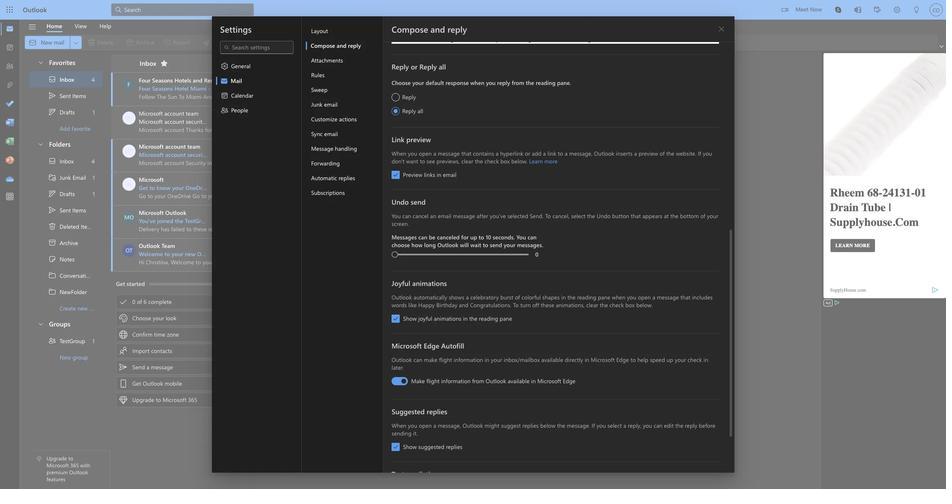 Task type: describe. For each thing, give the bounding box(es) containing it.
your left turn
[[506, 298, 517, 305]]

microsoft edge autofill
[[392, 341, 464, 350]]

 for  testgroup
[[48, 337, 56, 345]]

to left 10 in the right top of the page
[[479, 233, 484, 241]]

 tree item
[[29, 333, 103, 349]]

 for groups
[[38, 321, 44, 327]]

microsoft account team image for microsoft account security info verification
[[123, 112, 136, 125]]

dialog containing settings
[[0, 0, 947, 489]]


[[333, 38, 341, 47]]

camera
[[537, 298, 555, 305]]

customize actions
[[311, 115, 357, 123]]

with for code
[[494, 298, 505, 305]]

1 vertical spatial animations
[[434, 315, 462, 322]]

1 vertical spatial ad
[[826, 300, 831, 306]]

replies right suggested
[[446, 443, 463, 451]]

joyful animations element
[[392, 293, 719, 323]]

available inside the outlook can make flight information in your inbox/mailbox available directly in microsoft edge to help speed up your check in later.
[[541, 356, 563, 364]]

 for joyful animations
[[393, 316, 399, 322]]

family
[[212, 85, 229, 92]]

to inside the outlook can make flight information in your inbox/mailbox available directly in microsoft edge to help speed up your check in later.
[[631, 356, 636, 364]]

microsoft account team image for microsoft account security info was added
[[123, 145, 136, 158]]

view button
[[69, 20, 93, 32]]

to down "team"
[[165, 250, 170, 258]]

folders tree item
[[29, 136, 103, 153]]

 tree item
[[29, 218, 103, 235]]

all inside  mark all as read
[[357, 38, 362, 46]]

add favorite
[[60, 124, 91, 132]]

2  tree item from the top
[[29, 153, 103, 169]]

congratulations.
[[470, 301, 512, 309]]

outlook inside upgrade to microsoft 365 with premium outlook features
[[69, 469, 88, 476]]

turn
[[520, 301, 531, 309]]

open inside outlook automatically shows a celebratory burst of colorful shapes in the reading pane when you open a message that includes words like happy birthday and congratulations. to turn off these animations, clear the check box below.
[[638, 293, 651, 301]]

can for the
[[411, 35, 422, 43]]

new
[[60, 353, 71, 361]]

 junk email
[[48, 173, 86, 181]]

0 vertical spatial animations
[[412, 279, 447, 288]]

suggested replies element
[[392, 422, 719, 451]]

if inside when you open a message that contains a hyperlink or add a link to a message, outlook inserts a preview of the website. if you don't want to see previews, clear the check box below.
[[698, 150, 701, 157]]

1 vertical spatial items
[[72, 206, 86, 214]]

message, inside when you open a message that contains a hyperlink or add a link to a message, outlook inserts a preview of the website. if you don't want to see previews, clear the check box below.
[[569, 150, 593, 157]]

message
[[311, 145, 333, 152]]

if inside when you open a message, outlook might suggest replies below the message. if you select a reply, you can edit the reply before sending it.
[[592, 422, 595, 429]]

the left button
[[587, 212, 595, 220]]

2  sent items from the top
[[48, 206, 86, 214]]

learn more link
[[529, 157, 558, 165]]

up inside the outlook can make flight information in your inbox/mailbox available directly in microsoft edge to help speed up your check in later.
[[667, 356, 673, 364]]

 tree item for 
[[29, 185, 103, 202]]

clear inside outlook automatically shows a celebratory burst of colorful shapes in the reading pane when you open a message that includes words like happy birthday and congratulations. to turn off these animations, clear the check box below.
[[587, 301, 598, 309]]

at
[[664, 212, 669, 220]]

that inside outlook automatically shows a celebratory burst of colorful shapes in the reading pane when you open a message that includes words like happy birthday and congratulations. to turn off these animations, clear the check box below.
[[681, 293, 691, 301]]

of inside outlook automatically shows a celebratory burst of colorful shapes in the reading pane when you open a message that includes words like happy birthday and congratulations. to turn off these animations, clear the check box below.
[[515, 293, 520, 301]]

upgrade to microsoft 365
[[132, 396, 197, 404]]

email inside you can cancel an email message after you've selected send. to cancel, select the undo button that appears at the bottom of your screen.
[[438, 212, 451, 220]]

outlook banner
[[0, 0, 947, 20]]

pane inside outlook automatically shows a celebratory burst of colorful shapes in the reading pane when you open a message that includes words like happy birthday and congratulations. to turn off these animations, clear the check box below.
[[598, 293, 611, 301]]

 for folders
[[38, 141, 44, 147]]

your up make flight information from outlook available in microsoft edge
[[491, 356, 502, 364]]

below
[[540, 422, 556, 429]]

tree inside application
[[29, 153, 112, 316]]

message list section
[[111, 52, 309, 489]]

settings heading
[[220, 23, 252, 35]]

message inside when you open a message that contains a hyperlink or add a link to a message, outlook inserts a preview of the website. if you don't want to see previews, clear the check box below.
[[438, 150, 460, 157]]

and right pc on the left of page
[[280, 184, 290, 192]]

information inside the outlook can make flight information in your inbox/mailbox available directly in microsoft edge to help speed up your check in later.
[[454, 356, 483, 364]]

outlook inside the outlook can make flight information in your inbox/mailbox available directly in microsoft edge to help speed up your check in later.
[[392, 356, 412, 364]]

make
[[424, 356, 438, 364]]

an
[[430, 212, 436, 220]]

to right these
[[557, 298, 562, 305]]

reply inside option group
[[497, 79, 510, 87]]

of right the format
[[489, 35, 495, 43]]

 for 
[[48, 190, 56, 198]]

powerpoint image
[[6, 156, 14, 165]]

below. inside when you open a message that contains a hyperlink or add a link to a message, outlook inserts a preview of the website. if you don't want to see previews, clear the check box below.
[[511, 157, 528, 165]]

phone
[[519, 298, 535, 305]]

up inside messages can be canceled for up to 10 seconds. you can choose how long outlook will wait to send your messages.
[[470, 233, 477, 241]]

bottom
[[680, 212, 699, 220]]

0 vertical spatial preview
[[406, 135, 431, 144]]

 button for folders
[[34, 136, 47, 152]]

10
[[486, 233, 491, 241]]

choose
[[392, 241, 410, 249]]

microsoft inside upgrade to microsoft 365 with premium outlook features
[[47, 462, 69, 469]]

2 vertical spatial edge
[[563, 377, 576, 385]]

2  tree item from the top
[[29, 284, 103, 300]]

from inside choose your default response when you reply from the reading pane. option group
[[512, 79, 524, 87]]

includes
[[692, 293, 713, 301]]


[[119, 380, 127, 388]]

to left know on the left of the page
[[150, 184, 155, 192]]

your left pc on the left of page
[[258, 184, 270, 192]]

preview inside when you open a message that contains a hyperlink or add a link to a message, outlook inserts a preview of the website. if you don't want to see previews, clear the check box below.
[[639, 150, 658, 157]]

undo inside you can cancel an email message after you've selected send. to cancel, select the undo button that appears at the bottom of your screen.
[[597, 212, 611, 220]]

outlook can make flight information in your inbox/mailbox available directly in microsoft edge to help speed up your check in later.
[[392, 356, 708, 371]]

testgroup inside  testgroup
[[60, 337, 85, 345]]

when you open a message that contains a hyperlink or add a link to a message, outlook inserts a preview of the website. if you don't want to see previews, clear the check box below.
[[392, 150, 712, 165]]

compose and reply button
[[306, 38, 383, 53]]

new group tree item
[[29, 349, 103, 365]]

 for first  tree item from the bottom of the application containing settings
[[48, 157, 56, 165]]

ad inside message list no conversations selected list box
[[218, 77, 223, 83]]

clear inside when you open a message that contains a hyperlink or add a link to a message, outlook inserts a preview of the website. if you don't want to see previews, clear the check box below.
[[461, 157, 473, 165]]

customize
[[311, 115, 337, 123]]

4 for second  tree item from the bottom of the application containing settings
[[91, 75, 95, 83]]

your down "team"
[[172, 250, 183, 258]]

change
[[436, 35, 457, 43]]

scan the qr code with your phone camera to download outlook mobile
[[448, 298, 630, 305]]

your right speed at the bottom of page
[[675, 356, 686, 364]]

group inside the new group tree item
[[73, 353, 88, 361]]

0 horizontal spatial mobile
[[165, 380, 182, 387]]

outlook inside when you open a message that contains a hyperlink or add a link to a message, outlook inserts a preview of the website. if you don't want to see previews, clear the check box below.
[[594, 150, 615, 157]]

testgroup inside message list no conversations selected list box
[[185, 217, 211, 225]]

compose inside button
[[311, 42, 335, 49]]

can inside when you open a message, outlook might suggest replies below the message. if you select a reply, you can edit the reply before sending it.
[[654, 422, 663, 429]]

and inside outlook automatically shows a celebratory burst of colorful shapes in the reading pane when you open a message that includes words like happy birthday and congratulations. to turn off these animations, clear the check box below.
[[459, 301, 469, 309]]

the right at
[[671, 212, 679, 220]]

these
[[541, 301, 554, 309]]

message inside list box
[[151, 363, 173, 371]]

rules button
[[306, 68, 383, 83]]

after
[[477, 212, 488, 220]]

tags group
[[328, 34, 580, 51]]

new inside tree item
[[77, 304, 88, 312]]

0 horizontal spatial or
[[411, 62, 418, 71]]

code
[[480, 298, 492, 305]]

appears
[[643, 212, 663, 220]]

the right 'download' at the right bottom
[[600, 301, 608, 309]]

wed 10/4
[[215, 251, 236, 257]]

can down send.
[[528, 233, 537, 241]]

microsoft inside the outlook can make flight information in your inbox/mailbox available directly in microsoft edge to help speed up your check in later.
[[591, 356, 615, 364]]

can for email
[[402, 212, 411, 220]]

was
[[221, 151, 231, 159]]

of inside when you open a message that contains a hyperlink or add a link to a message, outlook inserts a preview of the website. if you don't want to see previews, clear the check box below.
[[660, 150, 665, 157]]

view
[[75, 22, 87, 30]]

off
[[532, 301, 539, 309]]

0 vertical spatial send
[[411, 197, 426, 206]]

team
[[162, 242, 175, 250]]

preview
[[403, 171, 422, 179]]

people image
[[6, 63, 14, 71]]

2 sent from the top
[[60, 206, 71, 214]]

365 for upgrade to microsoft 365 with premium outlook features
[[70, 462, 79, 469]]

message inside you can cancel an email message after you've selected send. to cancel, select the undo button that appears at the bottom of your screen.
[[453, 212, 475, 220]]

more
[[545, 157, 558, 165]]

microsoft image
[[123, 178, 136, 191]]

below. inside outlook automatically shows a celebratory burst of colorful shapes in the reading pane when you open a message that includes words like happy birthday and congratulations. to turn off these animations, clear the check box below.
[[636, 301, 653, 309]]

 inbox for first  tree item from the bottom of the application containing settings
[[48, 157, 74, 165]]

four for four seasons hotel miami - family friendly hotel
[[139, 85, 151, 92]]

when inside outlook automatically shows a celebratory burst of colorful shapes in the reading pane when you open a message that includes words like happy birthday and congratulations. to turn off these animations, clear the check box below.
[[612, 293, 626, 301]]

you've
[[490, 212, 506, 220]]

inbox inside inbox 
[[140, 59, 156, 67]]

the inside option group
[[526, 79, 534, 87]]

joyful
[[392, 279, 410, 288]]

welcome to your new outlook.com account
[[139, 250, 253, 258]]

favorites tree
[[29, 51, 103, 136]]

 tree item
[[29, 235, 103, 251]]

add favorite tree item
[[29, 120, 103, 136]]

compose and reply inside button
[[311, 42, 361, 49]]

mail image
[[6, 25, 14, 33]]

 for suggested replies
[[393, 444, 399, 450]]


[[48, 222, 56, 230]]

the right messages
[[546, 35, 555, 43]]

message left window.
[[569, 35, 595, 43]]

 tree item
[[29, 169, 103, 185]]

message.
[[567, 422, 590, 429]]

the right shapes
[[568, 293, 576, 301]]

premium
[[47, 469, 68, 476]]

1 vertical spatial flight
[[427, 377, 440, 385]]


[[782, 7, 789, 13]]

email right sync
[[324, 130, 338, 138]]

meet
[[796, 5, 809, 13]]

outlook up the you've joined the testgroup group at the left top of the page
[[165, 209, 186, 217]]

zone
[[167, 331, 179, 338]]

inserts
[[616, 150, 633, 157]]

for
[[461, 233, 469, 241]]

2 vertical spatial reading
[[479, 315, 498, 322]]

 mark all as read
[[333, 38, 382, 47]]

speed
[[650, 356, 665, 364]]

replies right suggested in the left bottom of the page
[[427, 407, 447, 416]]

1 vertical spatial available
[[508, 377, 530, 385]]

message list no conversations selected list box
[[111, 73, 309, 489]]


[[718, 26, 725, 32]]

automatic replies button
[[306, 171, 383, 185]]

favorites tree item
[[29, 55, 103, 71]]

compose inside tab panel
[[392, 23, 428, 35]]

box inside when you open a message that contains a hyperlink or add a link to a message, outlook inserts a preview of the website. if you don't want to see previews, clear the check box below.
[[501, 157, 510, 165]]

link preview
[[392, 135, 431, 144]]

text
[[392, 469, 404, 478]]

when inside option group
[[470, 79, 485, 87]]

items inside favorites tree
[[72, 92, 86, 99]]

up inside message list no conversations selected list box
[[250, 184, 257, 192]]

in inside outlook automatically shows a celebratory burst of colorful shapes in the reading pane when you open a message that includes words like happy birthday and congratulations. to turn off these animations, clear the check box below.
[[561, 293, 566, 301]]

learn
[[529, 157, 543, 165]]

1 for 's "" tree item
[[93, 108, 95, 116]]

as
[[364, 38, 369, 46]]

replies inside automatic replies button
[[339, 174, 355, 182]]

you inside messages can be canceled for up to 10 seconds. you can choose how long outlook will wait to send your messages.
[[517, 233, 526, 241]]

0 horizontal spatial pane
[[500, 315, 512, 322]]

the inside message list no conversations selected list box
[[175, 217, 183, 225]]

your inside messages can be canceled for up to 10 seconds. you can choose how long outlook will wait to send your messages.
[[504, 241, 516, 249]]

-
[[208, 85, 211, 92]]

and up also on the left of the page
[[431, 23, 445, 35]]

items inside the  deleted items
[[81, 222, 95, 230]]

1 vertical spatial information
[[441, 377, 471, 385]]

f
[[127, 80, 130, 88]]

inbox 
[[140, 59, 168, 67]]

0 vertical spatial mobile
[[292, 184, 309, 192]]

email inside link preview element
[[443, 171, 457, 179]]

four for four seasons hotels and resorts
[[139, 76, 151, 84]]

Select a conversation checkbox
[[123, 112, 139, 125]]

open for preview
[[419, 150, 432, 157]]

choose your default response when you reply from the reading pane.
[[392, 79, 571, 87]]

undo send
[[392, 197, 426, 206]]

Select a conversation checkbox
[[123, 211, 139, 224]]

words
[[392, 301, 407, 309]]

the right below
[[557, 422, 565, 429]]

of inside message list no conversations selected list box
[[137, 298, 142, 306]]

 for 
[[48, 108, 56, 116]]

new inside compose and reply tab panel
[[556, 35, 568, 43]]

check inside outlook automatically shows a celebratory burst of colorful shapes in the reading pane when you open a message that includes words like happy birthday and congratulations. to turn off these animations, clear the check box below.
[[610, 301, 624, 309]]

check inside the outlook can make flight information in your inbox/mailbox available directly in microsoft edge to help speed up your check in later.
[[688, 356, 702, 364]]

choose for choose your look
[[132, 314, 151, 322]]

suggest
[[501, 422, 521, 429]]

and up the miami
[[193, 76, 203, 84]]

get for get outlook mobile
[[132, 380, 141, 387]]

reading inside outlook automatically shows a celebratory burst of colorful shapes in the reading pane when you open a message that includes words like happy birthday and congratulations. to turn off these animations, clear the check box below.
[[577, 293, 597, 301]]

import contacts
[[132, 347, 172, 355]]

to down get outlook mobile
[[156, 396, 161, 404]]

you inside option group
[[486, 79, 496, 87]]

onedrive image
[[6, 175, 14, 183]]

don't
[[392, 157, 405, 165]]

to right link
[[558, 150, 563, 157]]

0 vertical spatial edge
[[424, 341, 439, 350]]

open for replies
[[419, 422, 432, 429]]


[[220, 62, 229, 70]]

that inside when you open a message that contains a hyperlink or add a link to a message, outlook inserts a preview of the website. if you don't want to see previews, clear the check box below.
[[461, 150, 472, 157]]

outlook down "send a message"
[[143, 380, 163, 387]]

box inside outlook automatically shows a celebratory burst of colorful shapes in the reading pane when you open a message that includes words like happy birthday and congratulations. to turn off these animations, clear the check box below.
[[626, 301, 635, 309]]

mail
[[231, 77, 242, 85]]

celebratory
[[470, 293, 499, 301]]

you've
[[139, 217, 156, 225]]

2 horizontal spatial mobile
[[612, 298, 630, 305]]

edit
[[664, 422, 674, 429]]

 tree item
[[29, 251, 103, 267]]

layout
[[311, 27, 328, 35]]

microsoft account team for microsoft account security info verification
[[139, 110, 199, 117]]

show suggested replies
[[403, 443, 463, 451]]

excel image
[[6, 138, 14, 146]]

the right edit at the bottom of the page
[[676, 422, 684, 429]]

started
[[127, 280, 145, 288]]

inbox heading
[[129, 54, 171, 72]]


[[220, 77, 228, 85]]

message handling button
[[306, 141, 383, 156]]

get outlook mobile
[[132, 380, 182, 387]]

of inside you can cancel an email message after you've selected send. to cancel, select the undo button that appears at the bottom of your screen.
[[701, 212, 706, 220]]

autofill
[[441, 341, 464, 350]]

from inside microsoft edge autofill element
[[472, 377, 484, 385]]

select inside when you open a message, outlook might suggest replies below the message. if you select a reply, you can edit the reply before sending it.
[[608, 422, 622, 429]]

or inside when you open a message that contains a hyperlink or add a link to a message, outlook inserts a preview of the website. if you don't want to see previews, clear the check box below.
[[525, 150, 530, 157]]

folder
[[89, 304, 104, 312]]

see
[[427, 157, 435, 165]]

reply inside button
[[348, 42, 361, 49]]

get for get to know your onedrive – how to back up your pc and mobile
[[139, 184, 148, 192]]

previews,
[[437, 157, 460, 165]]

joyful
[[418, 315, 432, 322]]

learn more
[[529, 157, 558, 165]]

365 for upgrade to microsoft 365
[[188, 396, 197, 404]]

outlook inside banner
[[23, 5, 47, 14]]

2 hotel from the left
[[253, 85, 267, 92]]

Select a conversation checkbox
[[123, 244, 139, 257]]

the left qr
[[461, 298, 469, 305]]

sent inside favorites tree
[[60, 92, 71, 99]]

to inside outlook automatically shows a celebratory burst of colorful shapes in the reading pane when you open a message that includes words like happy birthday and congratulations. to turn off these animations, clear the check box below.
[[513, 301, 519, 309]]

 for favorites
[[38, 59, 44, 66]]

team for was
[[187, 143, 201, 150]]



Task type: locate. For each thing, give the bounding box(es) containing it.
1 show from the top
[[403, 315, 417, 322]]

group inside message list no conversations selected list box
[[213, 217, 229, 225]]

drafts down  junk email
[[60, 190, 75, 198]]

2 1 from the top
[[93, 173, 95, 181]]

1  from the top
[[48, 108, 56, 116]]

seconds.
[[493, 233, 515, 241]]

 drafts for 
[[48, 108, 75, 116]]

download
[[564, 298, 589, 305]]

you for you can also change the format of your messages in the new message window.
[[400, 35, 410, 43]]

 tree item up  junk email
[[29, 153, 103, 169]]

0 horizontal spatial testgroup
[[60, 337, 85, 345]]

inbox for first  tree item from the bottom of the application containing settings
[[60, 157, 74, 165]]

 drafts up add
[[48, 108, 75, 116]]

1 vertical spatial 4
[[91, 157, 95, 165]]

 for  newfolder
[[48, 288, 56, 296]]

get for get started
[[116, 280, 125, 288]]

four seasons hotel miami - family friendly hotel
[[139, 85, 267, 92]]

reading right shapes
[[577, 293, 597, 301]]

added
[[232, 151, 249, 159]]

outlook inside messages can be canceled for up to 10 seconds. you can choose how long outlook will wait to send your messages.
[[437, 241, 459, 249]]

the left the pane.
[[526, 79, 534, 87]]

of right 'burst'
[[515, 293, 520, 301]]

0 horizontal spatial that
[[461, 150, 472, 157]]

3 1 from the top
[[93, 190, 95, 198]]

group
[[213, 217, 229, 225], [73, 353, 88, 361]]

1 horizontal spatial all
[[418, 107, 423, 115]]

2 microsoft account team image from the top
[[123, 145, 136, 158]]

1 horizontal spatial compose and reply
[[392, 23, 467, 35]]

0 vertical spatial from
[[512, 79, 524, 87]]

 for link preview
[[393, 172, 399, 178]]

1 for "" tree item associated with 
[[93, 190, 95, 198]]

to left see
[[420, 157, 425, 165]]

can inside the outlook can make flight information in your inbox/mailbox available directly in microsoft edge to help speed up your check in later.
[[414, 356, 422, 364]]

1 horizontal spatial junk
[[311, 101, 323, 108]]

to right premium features image at the left bottom of the page
[[68, 455, 73, 462]]

to right the 'how'
[[229, 184, 235, 192]]

upgrade right 
[[132, 396, 154, 404]]

0 inside message list no conversations selected list box
[[132, 298, 135, 306]]

 button for favorites
[[34, 55, 47, 70]]

0 vertical spatial info
[[207, 118, 217, 125]]

Select a conversation checkbox
[[123, 178, 139, 191]]

1 hotel from the left
[[175, 85, 189, 92]]

onedrive
[[186, 184, 210, 192]]

sent
[[60, 92, 71, 99], [60, 206, 71, 214]]

1 horizontal spatial with
[[494, 298, 505, 305]]

send a message
[[132, 363, 173, 371]]

upgrade for upgrade to microsoft 365 with premium outlook features
[[47, 455, 67, 462]]

testgroup up new group
[[60, 337, 85, 345]]

when for suggested
[[392, 422, 406, 429]]

 up 
[[48, 157, 56, 165]]

more apps image
[[6, 193, 14, 201]]

can left make
[[414, 356, 422, 364]]

link preview element
[[392, 150, 719, 179]]

with for 365
[[80, 462, 90, 469]]

0 for 0
[[535, 250, 539, 258]]

1 horizontal spatial preview
[[639, 150, 658, 157]]

seasons for hotel
[[152, 85, 173, 92]]

to left turn
[[513, 301, 519, 309]]

1 for  tree item
[[92, 337, 95, 345]]

show inside suggested replies element
[[403, 443, 417, 451]]

up right speed at the bottom of page
[[667, 356, 673, 364]]

that inside you can cancel an email message after you've selected send. to cancel, select the undo button that appears at the bottom of your screen.
[[631, 212, 641, 220]]

when inside when you open a message, outlook might suggest replies below the message. if you select a reply, you can edit the reply before sending it.
[[392, 422, 406, 429]]

info left was
[[209, 151, 219, 159]]

might
[[485, 422, 500, 429]]

when you open a message, outlook might suggest replies below the message. if you select a reply, you can edit the reply before sending it.
[[392, 422, 716, 437]]

0 vertical spatial compose
[[392, 23, 428, 35]]

compose and reply down the layout button
[[311, 42, 361, 49]]

0 horizontal spatial up
[[250, 184, 257, 192]]

undo up screen.
[[392, 197, 409, 206]]

choose inside message list no conversations selected list box
[[132, 314, 151, 322]]

 inside settings "tab list"
[[220, 106, 229, 114]]

2  from the top
[[38, 141, 44, 147]]

conversation
[[60, 272, 93, 279]]

your left messages
[[496, 35, 508, 43]]

the right previews,
[[475, 157, 483, 165]]

1 horizontal spatial box
[[626, 301, 635, 309]]

inbox inside favorites tree
[[60, 75, 74, 83]]

Select a conversation checkbox
[[123, 145, 139, 158]]

2 vertical spatial 
[[38, 321, 44, 327]]

microsoft edge autofill element
[[392, 356, 719, 389]]

microsoft account team image up select a conversation option
[[123, 112, 136, 125]]

 up 
[[119, 298, 127, 306]]

your right bottom
[[707, 212, 719, 220]]

1 four from the top
[[139, 76, 151, 84]]

wait
[[470, 241, 481, 249]]

0 horizontal spatial compose
[[311, 42, 335, 49]]

and inside button
[[337, 42, 346, 49]]

from
[[512, 79, 524, 87], [472, 377, 484, 385]]

dialog
[[0, 0, 947, 489]]

pane down congratulations.
[[500, 315, 512, 322]]

four seasons hotels and resorts image
[[122, 78, 135, 91]]

0 vertical spatial message,
[[569, 150, 593, 157]]

 tree item
[[29, 104, 103, 120], [29, 185, 103, 202]]

1  from the top
[[48, 92, 56, 100]]

settings
[[220, 23, 252, 35]]

messages can be canceled for up to 10 seconds. you can choose how long outlook will wait to send your messages.
[[392, 233, 543, 249]]

microsoft outlook image
[[123, 211, 136, 224]]

outlook inside when you open a message, outlook might suggest replies below the message. if you select a reply, you can edit the reply before sending it.
[[463, 422, 483, 429]]

preview links in email
[[403, 171, 457, 179]]

your inside you can cancel an email message after you've selected send. to cancel, select the undo button that appears at the bottom of your screen.
[[707, 212, 719, 220]]

choose
[[392, 79, 411, 87], [132, 314, 151, 322]]

1 horizontal spatial mobile
[[292, 184, 309, 192]]

1  sent items from the top
[[48, 92, 86, 100]]

1  from the top
[[38, 59, 44, 66]]

2  inbox from the top
[[48, 157, 74, 165]]

1 horizontal spatial to
[[545, 212, 551, 220]]

2  tree item from the top
[[29, 202, 103, 218]]

when inside when you open a message that contains a hyperlink or add a link to a message, outlook inserts a preview of the website. if you don't want to see previews, clear the check box below.
[[392, 150, 406, 157]]

word image
[[6, 119, 14, 127]]

1 horizontal spatial upgrade
[[132, 396, 154, 404]]

 drafts for 
[[48, 190, 75, 198]]

1 mt from the top
[[125, 114, 133, 122]]

rules
[[311, 71, 325, 79]]

 drafts down  tree item at top
[[48, 190, 75, 198]]

 left newfolder
[[48, 288, 56, 296]]

0 horizontal spatial available
[[508, 377, 530, 385]]

tree containing 
[[29, 153, 112, 316]]

miami
[[190, 85, 207, 92]]

 up verification
[[220, 106, 229, 114]]

send inside messages can be canceled for up to 10 seconds. you can choose how long outlook will wait to send your messages.
[[490, 241, 502, 249]]

show inside joyful animations element
[[403, 315, 417, 322]]

0 horizontal spatial edge
[[424, 341, 439, 350]]

you inside outlook automatically shows a celebratory burst of colorful shapes in the reading pane when you open a message that includes words like happy birthday and congratulations. to turn off these animations, clear the check box below.
[[627, 293, 637, 301]]

a inside list box
[[147, 363, 149, 371]]

email up customize actions
[[324, 101, 338, 108]]

you
[[486, 79, 496, 87], [408, 150, 417, 157], [703, 150, 712, 157], [627, 293, 637, 301], [408, 422, 417, 429], [597, 422, 606, 429], [643, 422, 652, 429]]

can left the be
[[418, 233, 427, 241]]

1 drafts from the top
[[60, 108, 75, 116]]

to do image
[[6, 100, 14, 108]]

replies inside when you open a message, outlook might suggest replies below the message. if you select a reply, you can edit the reply before sending it.
[[522, 422, 539, 429]]

edge inside the outlook can make flight information in your inbox/mailbox available directly in microsoft edge to help speed up your check in later.
[[617, 356, 629, 364]]

2 horizontal spatial edge
[[617, 356, 629, 364]]

send right the wait
[[490, 241, 502, 249]]

help
[[638, 356, 649, 364]]

document
[[0, 0, 947, 489]]

canceled
[[437, 233, 460, 241]]

 inside favorites tree item
[[38, 59, 44, 66]]

365 inside message list no conversations selected list box
[[188, 396, 197, 404]]

 inside tree item
[[48, 337, 56, 345]]

your inside option group
[[412, 79, 424, 87]]

1 horizontal spatial pane
[[598, 293, 611, 301]]

info for verification
[[207, 118, 217, 125]]

left-rail-appbar navigation
[[2, 20, 18, 189]]

reply inside when you open a message, outlook might suggest replies below the message. if you select a reply, you can edit the reply before sending it.
[[685, 422, 698, 429]]

default
[[426, 79, 444, 87]]

reply for reply
[[402, 93, 416, 101]]

2 vertical spatial open
[[419, 422, 432, 429]]

undo send element
[[392, 212, 719, 260]]

send
[[132, 363, 145, 371]]

messages
[[392, 233, 417, 241]]

confirm time zone
[[132, 331, 179, 338]]

1 vertical spatial up
[[470, 233, 477, 241]]

make flight information from outlook available in microsoft edge
[[411, 377, 576, 385]]

all left as
[[357, 38, 362, 46]]

1 vertical spatial microsoft account team image
[[123, 145, 136, 158]]

application containing settings
[[0, 0, 947, 489]]

the down qr
[[469, 315, 478, 322]]

outlook team image
[[123, 244, 136, 257]]

 button
[[715, 22, 728, 36]]

0 vertical spatial 
[[48, 108, 56, 116]]

1  tree item from the top
[[29, 87, 103, 104]]

0 vertical spatial you
[[400, 35, 410, 43]]

four
[[139, 76, 151, 84], [139, 85, 151, 92]]

1 horizontal spatial when
[[612, 293, 626, 301]]

1 microsoft account team image from the top
[[123, 112, 136, 125]]

1 1 from the top
[[93, 108, 95, 116]]

1 vertical spatial seasons
[[152, 85, 173, 92]]

upgrade inside message list no conversations selected list box
[[132, 396, 154, 404]]

0 vertical spatial new
[[556, 35, 568, 43]]

clear
[[461, 157, 473, 165], [587, 301, 598, 309]]

2 show from the top
[[403, 443, 417, 451]]

groups tree item
[[29, 316, 103, 333]]

2 vertical spatial up
[[667, 356, 673, 364]]

premium features image
[[36, 456, 42, 462]]

help
[[100, 22, 111, 30]]

1 horizontal spatial send
[[490, 241, 502, 249]]

 down words
[[393, 316, 399, 322]]

sync email
[[311, 130, 338, 138]]

before
[[699, 422, 716, 429]]

0 inside undo send element
[[535, 250, 539, 258]]

0 vertical spatial undo
[[392, 197, 409, 206]]

message, right link
[[569, 150, 593, 157]]

0 vertical spatial get
[[139, 184, 148, 192]]

you inside you can cancel an email message after you've selected send. to cancel, select the undo button that appears at the bottom of your screen.
[[392, 212, 401, 220]]

 inbox for second  tree item from the bottom of the application containing settings
[[48, 75, 74, 83]]

new right messages
[[556, 35, 568, 43]]

junk inside  junk email
[[60, 173, 71, 181]]

the left the format
[[458, 35, 468, 43]]

 for  people
[[220, 106, 229, 114]]

get right microsoft image
[[139, 184, 148, 192]]

 down groups
[[48, 337, 56, 345]]

0 vertical spatial inbox
[[140, 59, 156, 67]]

2  from the top
[[48, 190, 56, 198]]

1 when from the top
[[392, 150, 406, 157]]

clear right animations,
[[587, 301, 598, 309]]


[[220, 92, 229, 100]]

junk
[[311, 101, 323, 108], [60, 173, 71, 181]]

tab list containing home
[[40, 20, 118, 32]]

0 vertical spatial upgrade
[[132, 396, 154, 404]]

–
[[211, 184, 214, 192]]

 up 
[[48, 206, 56, 214]]

when
[[470, 79, 485, 87], [612, 293, 626, 301]]


[[220, 106, 229, 114], [48, 337, 56, 345]]

you can also change the format of your messages in the new message window.
[[400, 35, 619, 43]]

upgrade for upgrade to microsoft 365
[[132, 396, 154, 404]]

 tree item
[[29, 71, 103, 87], [29, 153, 103, 169]]

sync
[[311, 130, 323, 138]]

group down the 'how'
[[213, 217, 229, 225]]

predictions
[[406, 469, 442, 478]]

1 vertical spatial clear
[[587, 301, 598, 309]]

1 right email
[[93, 173, 95, 181]]

0 vertical spatial microsoft account team
[[139, 110, 199, 117]]

1 for  tree item at top
[[93, 173, 95, 181]]

0 for 0 of 6 complete
[[132, 298, 135, 306]]

your left look
[[153, 314, 164, 322]]

open inside when you open a message, outlook might suggest replies below the message. if you select a reply, you can edit the reply before sending it.
[[419, 422, 432, 429]]

2 vertical spatial get
[[132, 380, 141, 387]]

0 horizontal spatial undo
[[392, 197, 409, 206]]

1 sent from the top
[[60, 92, 71, 99]]

four right f
[[139, 76, 151, 84]]

inbox up  junk email
[[60, 157, 74, 165]]

1 vertical spatial send
[[490, 241, 502, 249]]

365
[[188, 396, 197, 404], [70, 462, 79, 469]]

microsoft
[[139, 110, 163, 117], [139, 118, 163, 125], [139, 143, 164, 150], [139, 151, 164, 159], [139, 176, 164, 183], [139, 209, 164, 217], [392, 341, 422, 350], [591, 356, 615, 364], [537, 377, 561, 385], [163, 396, 187, 404], [47, 462, 69, 469]]

0 vertical spatial junk
[[311, 101, 323, 108]]

1 inside favorites tree
[[93, 108, 95, 116]]

365 inside upgrade to microsoft 365 with premium outlook features
[[70, 462, 79, 469]]

show for joyful
[[403, 315, 417, 322]]

 sent items up  tree item
[[48, 206, 86, 214]]

1 inside  tree item
[[92, 337, 95, 345]]

available down "inbox/mailbox"
[[508, 377, 530, 385]]

replies left below
[[522, 422, 539, 429]]

0 vertical spatial ad
[[218, 77, 223, 83]]

1  drafts from the top
[[48, 108, 75, 116]]

can for information
[[414, 356, 422, 364]]

Search settings search field
[[229, 43, 285, 51]]

show
[[403, 315, 417, 322], [403, 443, 417, 451]]

hotel down "four seasons hotels and resorts"
[[175, 85, 189, 92]]

the left website.
[[666, 150, 675, 157]]

shows
[[449, 293, 464, 301]]

1 vertical spatial  sent items
[[48, 206, 86, 214]]


[[119, 314, 127, 322]]

1 vertical spatial info
[[209, 151, 219, 159]]

1 vertical spatial from
[[472, 377, 484, 385]]

 tree item for 
[[29, 104, 103, 120]]

 inside message list no conversations selected list box
[[119, 298, 127, 306]]

2  drafts from the top
[[48, 190, 75, 198]]

0 vertical spatial group
[[213, 217, 229, 225]]

1 vertical spatial inbox
[[60, 75, 74, 83]]

message handling
[[311, 145, 357, 152]]

your right know on the left of the page
[[172, 184, 184, 192]]

drafts for 
[[60, 108, 75, 116]]

get to know your onedrive – how to back up your pc and mobile
[[139, 184, 309, 192]]

choose for choose your default response when you reply from the reading pane.
[[392, 79, 411, 87]]

microsoft account team image
[[123, 112, 136, 125], [123, 145, 136, 158]]

 tree item
[[29, 87, 103, 104], [29, 202, 103, 218]]

0 vertical spatial when
[[470, 79, 485, 87]]

0 vertical spatial 0
[[535, 250, 539, 258]]

1 vertical spatial when
[[612, 293, 626, 301]]

 button left folders
[[34, 136, 47, 152]]

2 four from the top
[[139, 85, 151, 92]]

2 microsoft account team from the top
[[139, 143, 201, 150]]

0 vertical spatial clear
[[461, 157, 473, 165]]

reading inside choose your default response when you reply from the reading pane. option group
[[536, 79, 556, 87]]

0 vertical spatial show
[[403, 315, 417, 322]]

2 horizontal spatial that
[[681, 293, 691, 301]]

security for verification
[[186, 118, 205, 125]]

3  button from the top
[[34, 316, 47, 331]]

0 vertical spatial 
[[38, 59, 44, 66]]

outlook inside outlook automatically shows a celebratory burst of colorful shapes in the reading pane when you open a message that includes words like happy birthday and congratulations. to turn off these animations, clear the check box below.
[[392, 293, 412, 301]]

0 vertical spatial drafts
[[60, 108, 75, 116]]

of left 6
[[137, 298, 142, 306]]

with inside upgrade to microsoft 365 with premium outlook features
[[80, 462, 90, 469]]

compose and reply tab panel
[[383, 0, 735, 489]]

security for was
[[187, 151, 208, 159]]

0 vertical spatial available
[[541, 356, 563, 364]]

 button inside "groups" tree item
[[34, 316, 47, 331]]

team for verification
[[186, 110, 199, 117]]

message right see
[[438, 150, 460, 157]]

0 horizontal spatial ad
[[218, 77, 223, 83]]

microsoft account team image up m
[[123, 145, 136, 158]]

2 when from the top
[[392, 422, 406, 429]]

1 vertical spatial message,
[[438, 422, 461, 429]]

customize actions button
[[306, 112, 383, 127]]

1 horizontal spatial reading
[[536, 79, 556, 87]]

set your advertising preferences image
[[834, 299, 841, 306]]

can left also on the left of the page
[[411, 35, 422, 43]]

message inside outlook automatically shows a celebratory burst of colorful shapes in the reading pane when you open a message that includes words like happy birthday and congratulations. to turn off these animations, clear the check box below.
[[657, 293, 679, 301]]

get left started
[[116, 280, 125, 288]]

to inside upgrade to microsoft 365 with premium outlook features
[[68, 455, 73, 462]]

 tree item
[[29, 267, 112, 284], [29, 284, 103, 300]]

you down undo send
[[392, 212, 401, 220]]

new left the folder
[[77, 304, 88, 312]]

choose your default response when you reply from the reading pane. option group
[[392, 77, 719, 116]]

outlook right 'download' at the right bottom
[[590, 298, 611, 305]]

1 vertical spatial check
[[610, 301, 624, 309]]

 sent items inside favorites tree
[[48, 92, 86, 100]]

0 horizontal spatial box
[[501, 157, 510, 165]]

 inside folders tree item
[[38, 141, 44, 147]]

mt for microsoft account security info was added
[[125, 147, 133, 155]]

joyful animations
[[392, 279, 447, 288]]

hotels
[[175, 76, 191, 84]]

outlook up welcome
[[139, 242, 160, 250]]

to inside you can cancel an email message after you've selected send. to cancel, select the undo button that appears at the bottom of your screen.
[[545, 212, 551, 220]]

contacts
[[151, 347, 172, 355]]

junk inside button
[[311, 101, 323, 108]]

animations
[[412, 279, 447, 288], [434, 315, 462, 322]]

0 horizontal spatial upgrade
[[47, 455, 67, 462]]

when down suggested in the left bottom of the page
[[392, 422, 406, 429]]

 button inside folders tree item
[[34, 136, 47, 152]]

compose and reply up also on the left of the page
[[392, 23, 467, 35]]

1 vertical spatial all
[[439, 62, 446, 71]]

tab list inside application
[[40, 20, 118, 32]]

message down contacts
[[151, 363, 173, 371]]

drafts up add favorite 'tree item'
[[60, 108, 75, 116]]

2 vertical spatial check
[[688, 356, 702, 364]]

outlook link
[[23, 0, 47, 20]]

1  tree item from the top
[[29, 71, 103, 87]]

settings tab list
[[212, 16, 302, 473]]

forwarding
[[311, 159, 340, 167]]

want
[[406, 157, 418, 165]]

team up "microsoft account security info was added"
[[187, 143, 201, 150]]

0 vertical spatial with
[[494, 298, 505, 305]]

reply for reply all
[[402, 107, 416, 115]]

to right the wait
[[483, 241, 488, 249]]

 button left "favorites" at the top left of page
[[34, 55, 47, 70]]

can
[[411, 35, 422, 43], [402, 212, 411, 220], [418, 233, 427, 241], [528, 233, 537, 241], [414, 356, 422, 364], [654, 422, 663, 429]]

2  button from the top
[[34, 136, 47, 152]]

3  from the top
[[38, 321, 44, 327]]

screen.
[[392, 220, 409, 228]]

folders
[[49, 140, 71, 148]]

2  from the top
[[48, 288, 56, 296]]

mt
[[125, 114, 133, 122], [125, 147, 133, 155]]

your left messages.
[[504, 241, 516, 249]]

1 vertical spatial when
[[392, 422, 406, 429]]

0 left 6
[[132, 298, 135, 306]]

 button for groups
[[34, 316, 47, 331]]

0 horizontal spatial if
[[592, 422, 595, 429]]

outlook up make
[[392, 356, 412, 364]]

mt for microsoft account security info verification
[[125, 114, 133, 122]]

attachments
[[311, 56, 343, 64]]

inbox/mailbox
[[504, 356, 540, 364]]

preview right link
[[406, 135, 431, 144]]

seasons down 
[[152, 76, 173, 84]]


[[48, 108, 56, 116], [48, 190, 56, 198]]

1 vertical spatial security
[[187, 151, 208, 159]]

that left "contains"
[[461, 150, 472, 157]]

0 vertical spatial flight
[[439, 356, 452, 364]]

new group
[[60, 353, 88, 361]]

calendar image
[[6, 44, 14, 52]]

birthday
[[436, 301, 458, 309]]

get started
[[116, 280, 145, 288]]

can for for
[[418, 233, 427, 241]]

0 horizontal spatial junk
[[60, 173, 71, 181]]

files image
[[6, 81, 14, 89]]

tab list
[[40, 20, 118, 32]]

1 vertical spatial you
[[392, 212, 401, 220]]

 for  conversation history
[[48, 271, 56, 279]]


[[224, 45, 229, 50]]

all
[[357, 38, 362, 46], [439, 62, 446, 71], [418, 107, 423, 115]]

1  button from the top
[[34, 55, 47, 70]]

1 horizontal spatial new
[[185, 250, 196, 258]]

outlook down "inbox/mailbox"
[[486, 377, 506, 385]]

0 horizontal spatial below.
[[511, 157, 528, 165]]

select inside you can cancel an email message after you've selected send. to cancel, select the undo button that appears at the bottom of your screen.
[[571, 212, 586, 220]]

resorts
[[204, 76, 223, 84]]

info for was
[[209, 151, 219, 159]]

get
[[139, 184, 148, 192], [116, 280, 125, 288], [132, 380, 141, 387]]

 button
[[24, 20, 40, 34]]

open inside when you open a message that contains a hyperlink or add a link to a message, outlook inserts a preview of the website. if you don't want to see previews, clear the check box below.
[[419, 150, 432, 157]]

can inside you can cancel an email message after you've selected send. to cancel, select the undo button that appears at the bottom of your screen.
[[402, 212, 411, 220]]

check inside when you open a message that contains a hyperlink or add a link to a message, outlook inserts a preview of the website. if you don't want to see previews, clear the check box below.
[[485, 157, 499, 165]]

mt inside mt checkbox
[[125, 114, 133, 122]]

1  from the top
[[48, 75, 56, 83]]

microsoft account team for microsoft account security info was added
[[139, 143, 201, 150]]

replies down forwarding button
[[339, 174, 355, 182]]

1 vertical spatial open
[[638, 293, 651, 301]]

the
[[458, 35, 468, 43], [546, 35, 555, 43], [526, 79, 534, 87], [666, 150, 675, 157], [475, 157, 483, 165], [587, 212, 595, 220], [671, 212, 679, 220], [175, 217, 183, 225], [568, 293, 576, 301], [461, 298, 469, 305], [600, 301, 608, 309], [469, 315, 478, 322], [557, 422, 565, 429], [676, 422, 684, 429]]

outlook right premium
[[69, 469, 88, 476]]

pane
[[598, 293, 611, 301], [500, 315, 512, 322]]

animations up automatically
[[412, 279, 447, 288]]

1 horizontal spatial hotel
[[253, 85, 267, 92]]

application
[[0, 0, 947, 489]]

2  from the top
[[48, 157, 56, 165]]

and down the layout button
[[337, 42, 346, 49]]

0 vertical spatial open
[[419, 150, 432, 157]]

2 vertical spatial all
[[418, 107, 423, 115]]

1 seasons from the top
[[152, 76, 173, 84]]

animations down birthday
[[434, 315, 462, 322]]

1 vertical spatial group
[[73, 353, 88, 361]]

move & delete group
[[25, 34, 278, 51]]

flight inside the outlook can make flight information in your inbox/mailbox available directly in microsoft edge to help speed up your check in later.
[[439, 356, 452, 364]]

0 horizontal spatial reading
[[479, 315, 498, 322]]

outlook left inserts
[[594, 150, 615, 157]]

subscriptions
[[311, 189, 345, 197]]

 inside favorites tree
[[48, 92, 56, 100]]

0 vertical spatial select
[[571, 212, 586, 220]]

sweep
[[311, 86, 328, 94]]

0 vertical spatial that
[[461, 150, 472, 157]]

1  tree item from the top
[[29, 267, 112, 284]]

microsoft account team up microsoft account security info verification
[[139, 110, 199, 117]]

1  inbox from the top
[[48, 75, 74, 83]]

drafts for 
[[60, 190, 75, 198]]

outlook left will
[[437, 241, 459, 249]]

0 vertical spatial all
[[357, 38, 362, 46]]

document containing settings
[[0, 0, 947, 489]]

2 4 from the top
[[91, 157, 95, 165]]

tree
[[29, 153, 112, 316]]

back
[[236, 184, 248, 192]]

compose and reply inside tab panel
[[392, 23, 467, 35]]

 tree item up deleted
[[29, 202, 103, 218]]

ad left set your advertising preferences icon
[[826, 300, 831, 306]]

message, inside when you open a message, outlook might suggest replies below the message. if you select a reply, you can edit the reply before sending it.
[[438, 422, 461, 429]]

 for second  tree item from the bottom of the application containing settings
[[48, 75, 56, 83]]

2 seasons from the top
[[152, 85, 173, 92]]

items up the  deleted items
[[72, 206, 86, 214]]

1  tree item from the top
[[29, 104, 103, 120]]

0 horizontal spatial check
[[485, 157, 499, 165]]

to
[[545, 212, 551, 220], [513, 301, 519, 309]]

preview
[[406, 135, 431, 144], [639, 150, 658, 157]]

1 horizontal spatial 
[[220, 106, 229, 114]]

2 mt from the top
[[125, 147, 133, 155]]

1 vertical spatial 
[[48, 157, 56, 165]]

2 horizontal spatial up
[[667, 356, 673, 364]]

1 4 from the top
[[91, 75, 95, 83]]

1 microsoft account team from the top
[[139, 110, 199, 117]]

1 horizontal spatial edge
[[563, 377, 576, 385]]

show for suggested
[[403, 443, 417, 451]]

 inside joyful animations element
[[393, 316, 399, 322]]

4 for first  tree item from the bottom of the application containing settings
[[91, 157, 95, 165]]

mt down mt checkbox
[[125, 147, 133, 155]]

inbox for second  tree item from the bottom of the application containing settings
[[60, 75, 74, 83]]

4 1 from the top
[[92, 337, 95, 345]]

1  from the top
[[48, 271, 56, 279]]

0 vertical spatial below.
[[511, 157, 528, 165]]

compose and reply heading
[[392, 23, 467, 35]]

suggested
[[418, 443, 444, 451]]

sent up add
[[60, 92, 71, 99]]

2  from the top
[[48, 206, 56, 214]]

 drafts inside favorites tree
[[48, 108, 75, 116]]

0 vertical spatial seasons
[[152, 76, 173, 84]]

you for you can cancel an email message after you've selected send. to cancel, select the undo button that appears at the bottom of your screen.
[[392, 212, 401, 220]]

2 horizontal spatial new
[[556, 35, 568, 43]]

reply,
[[628, 422, 641, 429]]

1 vertical spatial below.
[[636, 301, 653, 309]]

2 drafts from the top
[[60, 190, 75, 198]]

seasons for hotels
[[152, 76, 173, 84]]

layout button
[[306, 24, 383, 38]]

0 horizontal spatial from
[[472, 377, 484, 385]]

send.
[[530, 212, 544, 220]]

1 horizontal spatial available
[[541, 356, 563, 364]]

2  tree item from the top
[[29, 185, 103, 202]]

1 horizontal spatial from
[[512, 79, 524, 87]]

create new folder tree item
[[29, 300, 104, 316]]

contains
[[473, 150, 494, 157]]

when for link
[[392, 150, 406, 157]]

of right bottom
[[701, 212, 706, 220]]

mt inside select a conversation option
[[125, 147, 133, 155]]

can left cancel
[[402, 212, 411, 220]]

new inside message list no conversations selected list box
[[185, 250, 196, 258]]

security left was
[[187, 151, 208, 159]]

reply for reply or reply all
[[392, 62, 409, 71]]



Task type: vqa. For each thing, say whether or not it's contained in the screenshot.
2nd  inbox from the top of the application containing Settings
no



